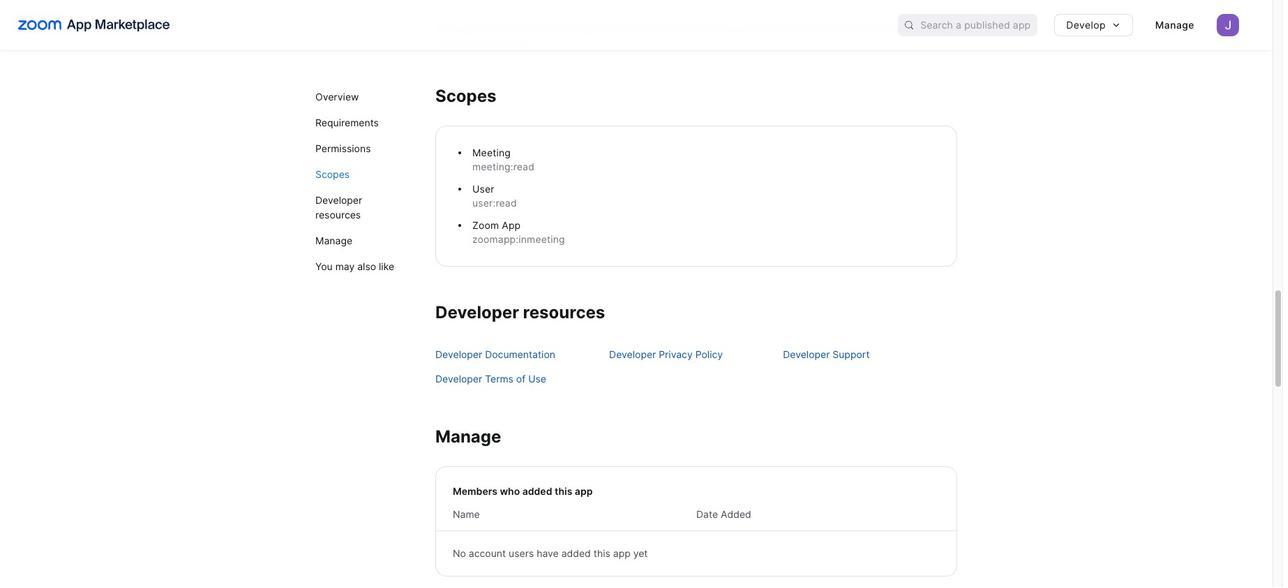 Task type: locate. For each thing, give the bounding box(es) containing it.
scopes down not
[[436, 86, 497, 106]]

this left yet
[[594, 547, 611, 559]]

scopes down permissions
[[316, 168, 350, 180]]

you
[[316, 260, 333, 272]]

access
[[497, 22, 530, 34]]

developer
[[316, 194, 362, 206], [436, 302, 519, 322], [436, 348, 483, 360], [610, 348, 656, 360], [783, 348, 830, 360], [436, 373, 483, 384]]

1 vertical spatial scopes
[[316, 168, 350, 180]]

1 vertical spatial added
[[562, 547, 591, 559]]

developer terms of use link
[[436, 366, 610, 391]]

manage inside button
[[1156, 19, 1195, 31]]

who
[[500, 485, 520, 497]]

the right access
[[533, 22, 548, 34]]

may
[[336, 260, 355, 272]]

developer left support
[[783, 348, 830, 360]]

developer up developer documentation
[[436, 302, 519, 322]]

developer resources up manage link
[[316, 194, 362, 221]]

developer for developer privacy policy link
[[610, 348, 656, 360]]

zoom
[[790, 22, 817, 34], [473, 219, 499, 231]]

you may also like link
[[316, 253, 410, 279]]

developer inside 'link'
[[783, 348, 830, 360]]

developer down scopes link
[[316, 194, 362, 206]]

0 vertical spatial this
[[555, 485, 573, 497]]

not
[[446, 37, 461, 49]]

1 vertical spatial this
[[594, 547, 611, 559]]

0 horizontal spatial the
[[533, 22, 548, 34]]

developer resources
[[316, 194, 362, 221], [436, 302, 606, 322]]

this right "who"
[[555, 485, 573, 497]]

added right "who"
[[523, 485, 553, 497]]

overview
[[316, 91, 359, 103]]

1 vertical spatial zoom
[[473, 219, 499, 231]]

0 vertical spatial added
[[523, 485, 553, 497]]

developer terms of use
[[436, 373, 547, 384]]

have
[[537, 547, 559, 559]]

developer for developer resources link
[[316, 194, 362, 206]]

information
[[595, 22, 647, 34]]

developer privacy policy link
[[610, 342, 783, 366]]

like
[[379, 260, 395, 272]]

this
[[555, 485, 573, 497], [594, 547, 611, 559]]

scopes
[[436, 86, 497, 106], [316, 168, 350, 180]]

0 horizontal spatial resources
[[316, 209, 361, 221]]

developer resources link
[[316, 187, 410, 228]]

0 vertical spatial zoom
[[790, 22, 817, 34]]

resources up developer documentation link
[[523, 302, 606, 322]]

1 horizontal spatial this
[[594, 547, 611, 559]]

date added
[[697, 508, 752, 520]]

app
[[458, 22, 475, 34], [939, 22, 956, 34], [575, 485, 593, 497], [613, 547, 631, 559]]

documentation
[[485, 348, 556, 360]]

1 horizontal spatial manage
[[436, 426, 501, 447]]

permissions
[[316, 142, 371, 154]]

1 horizontal spatial scopes
[[436, 86, 497, 106]]

developer up developer terms of use
[[436, 348, 483, 360]]

overview link
[[316, 84, 410, 110]]

requirements
[[316, 117, 379, 128]]

0 vertical spatial scopes
[[436, 86, 497, 106]]

requirements link
[[316, 110, 410, 135]]

0 horizontal spatial manage
[[316, 235, 353, 246]]

use.
[[513, 37, 532, 49]]

1 horizontal spatial resources
[[523, 302, 606, 322]]

is
[[436, 37, 443, 49]]

0 horizontal spatial added
[[523, 485, 553, 497]]

banner
[[0, 0, 1273, 50]]

0 horizontal spatial zoom
[[473, 219, 499, 231]]

develop
[[1067, 19, 1106, 31]]

of
[[770, 22, 779, 34], [516, 373, 526, 384]]

added right have
[[562, 547, 591, 559]]

zoom app
[[473, 219, 521, 231]]

2 horizontal spatial manage
[[1156, 19, 1195, 31]]

actively
[[464, 37, 499, 49]]

zoom down user:read
[[473, 219, 499, 231]]

scopes link
[[316, 161, 410, 187]]

the right when
[[921, 22, 936, 34]]

1 horizontal spatial the
[[921, 22, 936, 34]]

developer documentation link
[[436, 342, 610, 366]]

1 vertical spatial manage
[[316, 235, 353, 246]]

the
[[533, 22, 548, 34], [921, 22, 936, 34]]

including
[[689, 22, 730, 34]]

0 vertical spatial of
[[770, 22, 779, 34]]

developer resources up documentation
[[436, 302, 606, 322]]

experience
[[819, 22, 870, 34]]

0 vertical spatial developer resources
[[316, 194, 362, 221]]

1 horizontal spatial of
[[770, 22, 779, 34]]

when
[[893, 22, 918, 34]]

1 horizontal spatial developer resources
[[436, 302, 606, 322]]

1 vertical spatial resources
[[523, 302, 606, 322]]

of left use
[[516, 373, 526, 384]]

resources
[[316, 209, 361, 221], [523, 302, 606, 322]]

meeting:read
[[473, 160, 535, 172]]

of left 'a'
[[770, 22, 779, 34]]

1 horizontal spatial zoom
[[790, 22, 817, 34]]

0 vertical spatial manage
[[1156, 19, 1195, 31]]

support
[[833, 348, 870, 360]]

added
[[721, 508, 752, 520]]

resources up manage link
[[316, 209, 361, 221]]

manage
[[1156, 19, 1195, 31], [316, 235, 353, 246], [436, 426, 501, 447]]

1 vertical spatial of
[[516, 373, 526, 384]]

meeting
[[473, 146, 511, 158]]

1 horizontal spatial added
[[562, 547, 591, 559]]

zoom right 'a'
[[790, 22, 817, 34]]

developer left terms
[[436, 373, 483, 384]]

manage for manage button
[[1156, 19, 1195, 31]]

a
[[782, 22, 788, 34]]

added
[[523, 485, 553, 497], [562, 547, 591, 559]]

members who added this app
[[453, 485, 593, 497]]

you may also like
[[316, 260, 395, 272]]

banner containing develop
[[0, 0, 1273, 50]]

no
[[453, 547, 466, 559]]

developer support
[[783, 348, 870, 360]]

users
[[509, 547, 534, 559]]

developer left privacy
[[610, 348, 656, 360]]

user
[[473, 183, 495, 194]]

1 the from the left
[[533, 22, 548, 34]]



Task type: describe. For each thing, give the bounding box(es) containing it.
privacy
[[659, 348, 693, 360]]

0 vertical spatial resources
[[316, 209, 361, 221]]

can
[[478, 22, 495, 34]]

no account users have added this app yet
[[453, 547, 648, 559]]

0 horizontal spatial scopes
[[316, 168, 350, 180]]

0 horizontal spatial this
[[555, 485, 573, 497]]

Search text field
[[921, 15, 1038, 35]]

manage for manage link
[[316, 235, 353, 246]]

2 the from the left
[[921, 22, 936, 34]]

zoomapp:inmeeting
[[473, 233, 565, 245]]

developer for developer support 'link'
[[783, 348, 830, 360]]

developer support link
[[783, 342, 957, 366]]

developer privacy policy
[[610, 348, 723, 360]]

search a published app element
[[899, 14, 1038, 36]]

anytime
[[650, 22, 686, 34]]

zoom inside this app can access the following information anytime including outside of a zoom experience and when the app is not actively in use.
[[790, 22, 817, 34]]

terms
[[485, 373, 514, 384]]

this
[[436, 22, 455, 34]]

account
[[469, 547, 506, 559]]

policy
[[696, 348, 723, 360]]

name
[[453, 508, 480, 520]]

and
[[873, 22, 890, 34]]

in
[[502, 37, 510, 49]]

manage link
[[316, 228, 410, 253]]

manage button
[[1145, 14, 1206, 36]]

2 vertical spatial manage
[[436, 426, 501, 447]]

developer for developer documentation link
[[436, 348, 483, 360]]

developer documentation
[[436, 348, 556, 360]]

outside
[[733, 22, 767, 34]]

also
[[358, 260, 376, 272]]

permissions link
[[316, 135, 410, 161]]

yet
[[634, 547, 648, 559]]

1 vertical spatial developer resources
[[436, 302, 606, 322]]

members
[[453, 485, 498, 497]]

of inside this app can access the following information anytime including outside of a zoom experience and when the app is not actively in use.
[[770, 22, 779, 34]]

following
[[550, 22, 592, 34]]

use
[[529, 373, 547, 384]]

develop button
[[1055, 14, 1134, 36]]

app
[[502, 219, 521, 231]]

user:read
[[473, 197, 517, 208]]

0 horizontal spatial developer resources
[[316, 194, 362, 221]]

developer for developer terms of use link
[[436, 373, 483, 384]]

0 horizontal spatial of
[[516, 373, 526, 384]]

date
[[697, 508, 718, 520]]

this app can access the following information anytime including outside of a zoom experience and when the app is not actively in use.
[[436, 22, 956, 49]]



Task type: vqa. For each thing, say whether or not it's contained in the screenshot.
left added
yes



